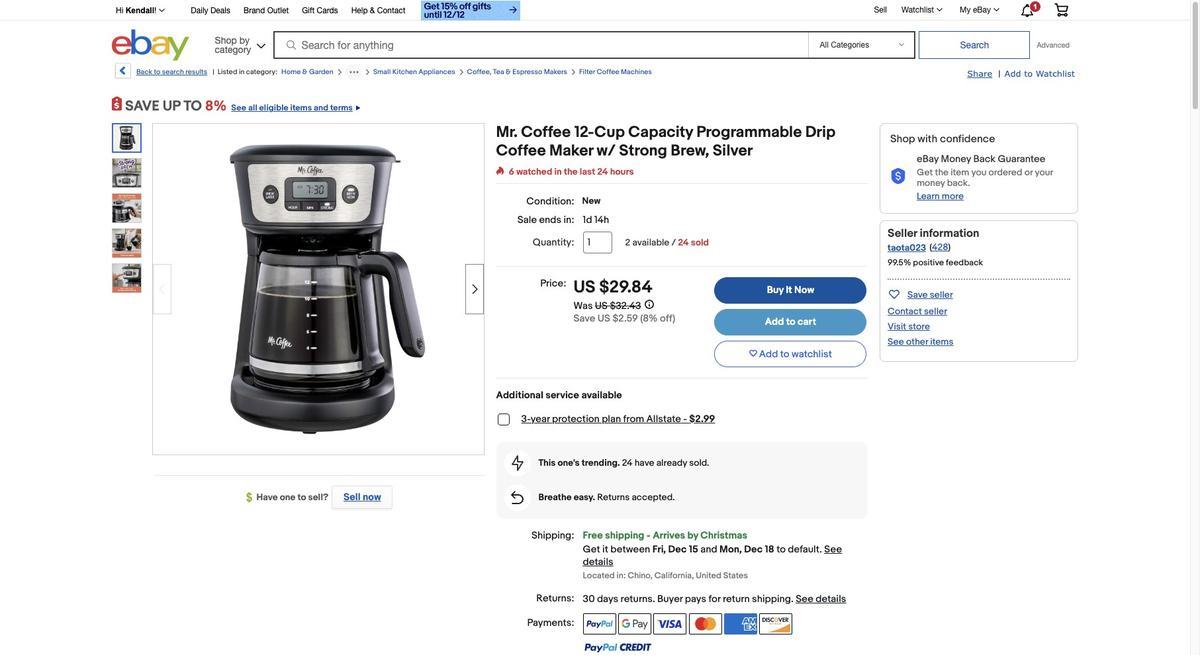 Task type: describe. For each thing, give the bounding box(es) containing it.
other
[[906, 336, 928, 348]]

get an extra 15% off image
[[421, 1, 521, 21]]

ebay inside account "navigation"
[[973, 5, 991, 15]]

additional
[[496, 389, 543, 402]]

add inside share | add to watchlist
[[1005, 68, 1021, 79]]

easy.
[[574, 492, 595, 503]]

hours
[[610, 166, 634, 177]]

1 button
[[1010, 1, 1044, 19]]

default
[[788, 543, 820, 556]]

have
[[635, 457, 654, 469]]

gift
[[302, 6, 315, 15]]

between
[[611, 543, 650, 556]]

shop by category banner
[[109, 0, 1078, 64]]

in for watched
[[554, 166, 562, 177]]

watchlist link
[[894, 2, 949, 18]]

states
[[723, 571, 748, 581]]

seller
[[888, 227, 917, 240]]

programmable
[[697, 123, 802, 142]]

last
[[580, 166, 595, 177]]

18
[[765, 543, 774, 556]]

picture 4 of 5 image
[[113, 229, 141, 258]]

contact seller visit store see other items
[[888, 306, 954, 348]]

with details__icon image for this one's trending.
[[511, 455, 523, 471]]

sell now
[[344, 491, 381, 504]]

the inside ebay money back guarantee get the item you ordered or your money back. learn more
[[935, 167, 949, 178]]

advanced
[[1037, 41, 1070, 49]]

guarantee
[[998, 153, 1046, 166]]

return
[[723, 593, 750, 606]]

your
[[1035, 167, 1053, 178]]

$32.43
[[610, 300, 641, 312]]

filter coffee machines link
[[579, 68, 652, 76]]

seller for contact
[[924, 306, 947, 317]]

get inside ebay money back guarantee get the item you ordered or your money back. learn more
[[917, 167, 933, 178]]

now
[[363, 491, 381, 504]]

with
[[918, 133, 938, 146]]

see down default
[[796, 593, 814, 606]]

watchlist inside share | add to watchlist
[[1036, 68, 1075, 79]]

0 vertical spatial back
[[136, 68, 152, 76]]

visit
[[888, 321, 906, 332]]

listed
[[218, 68, 237, 76]]

master card image
[[689, 614, 722, 635]]

kitchen
[[392, 68, 417, 76]]

information
[[920, 227, 979, 240]]

mr.
[[496, 123, 518, 142]]

(
[[930, 242, 932, 253]]

more
[[942, 191, 964, 202]]

back to search results
[[136, 68, 207, 76]]

0 vertical spatial 24
[[597, 166, 608, 177]]

ebay money back guarantee get the item you ordered or your money back. learn more
[[917, 153, 1053, 202]]

sold.
[[689, 457, 709, 469]]

with details__icon image for ebay money back guarantee
[[890, 168, 906, 185]]

price:
[[540, 277, 566, 290]]

learn more link
[[917, 191, 964, 202]]

brew,
[[671, 142, 709, 160]]

already
[[657, 457, 687, 469]]

for
[[709, 593, 721, 606]]

was
[[574, 300, 593, 312]]

14h
[[594, 214, 609, 226]]

all
[[248, 103, 257, 113]]

cards
[[317, 6, 338, 15]]

paypal image
[[583, 614, 616, 635]]

home & garden
[[281, 68, 333, 76]]

home & garden link
[[281, 68, 333, 76]]

30
[[583, 593, 595, 606]]

picture 3 of 5 image
[[113, 194, 141, 222]]

coffee for mr.
[[521, 123, 571, 142]]

breathe easy. returns accepted.
[[539, 492, 675, 503]]

428 link
[[932, 242, 948, 253]]

to inside share | add to watchlist
[[1024, 68, 1033, 79]]

0 horizontal spatial in:
[[564, 214, 574, 226]]

your shopping cart image
[[1054, 3, 1069, 17]]

shop by category button
[[209, 29, 269, 58]]

to right 'one'
[[298, 492, 306, 503]]

$29.84
[[599, 277, 653, 298]]

2 available / 24 sold
[[625, 237, 709, 248]]

watchlist inside account "navigation"
[[902, 5, 934, 15]]

add to cart link
[[715, 309, 867, 336]]

item
[[951, 167, 969, 178]]

sell now link
[[328, 486, 393, 509]]

buy
[[767, 284, 784, 297]]

2 horizontal spatial .
[[820, 543, 822, 556]]

2 dec from the left
[[744, 543, 763, 556]]

0 horizontal spatial |
[[213, 68, 214, 76]]

428
[[932, 242, 948, 253]]

the inside us $29.84 main content
[[564, 166, 578, 177]]

mr. coffee 12-cup capacity programmable drip coffee maker w/ strong brew, silver
[[496, 123, 836, 160]]

see details
[[583, 543, 842, 568]]

see inside see details
[[824, 543, 842, 556]]

returns
[[597, 492, 630, 503]]

24 for this one's trending. 24 have already sold.
[[622, 457, 633, 469]]

shop for shop with confidence
[[890, 133, 915, 146]]

watchlist
[[792, 348, 832, 360]]

see inside see all eligible items and terms link
[[231, 103, 246, 113]]

chino,
[[628, 571, 653, 581]]

add for add to cart
[[765, 316, 784, 328]]

1 vertical spatial see details link
[[796, 593, 846, 606]]

1 horizontal spatial -
[[683, 413, 687, 426]]

deals
[[210, 6, 230, 15]]

12-
[[574, 123, 595, 142]]

see all eligible items and terms link
[[227, 98, 360, 115]]

0 vertical spatial items
[[290, 103, 312, 113]]

ebay inside ebay money back guarantee get the item you ordered or your money back. learn more
[[917, 153, 939, 166]]

off)
[[660, 312, 675, 325]]

feedback
[[946, 257, 983, 268]]

coffee up 6
[[496, 142, 546, 160]]

now
[[794, 284, 814, 297]]

& for contact
[[370, 6, 375, 15]]

0 horizontal spatial and
[[314, 103, 328, 113]]

contact inside contact seller visit store see other items
[[888, 306, 922, 317]]

returns
[[621, 593, 653, 606]]

2 horizontal spatial &
[[506, 68, 511, 76]]

category
[[215, 44, 251, 55]]

see all eligible items and terms
[[231, 103, 353, 113]]

contact seller link
[[888, 306, 947, 317]]

cup
[[595, 123, 625, 142]]

daily deals
[[191, 6, 230, 15]]

dollar sign image
[[246, 493, 257, 503]]

hi
[[116, 6, 123, 15]]

items inside contact seller visit store see other items
[[930, 336, 954, 348]]

buyer
[[657, 593, 683, 606]]

1d
[[583, 214, 592, 226]]

accepted.
[[632, 492, 675, 503]]

by inside shop by category
[[239, 35, 250, 45]]

category:
[[246, 68, 277, 76]]

15
[[689, 543, 698, 556]]

6 watched in the last 24 hours
[[509, 166, 634, 177]]

service
[[546, 389, 579, 402]]



Task type: vqa. For each thing, say whether or not it's contained in the screenshot.
the 1
yes



Task type: locate. For each thing, give the bounding box(es) containing it.
24 right last
[[597, 166, 608, 177]]

0 horizontal spatial 24
[[597, 166, 608, 177]]

get down free
[[583, 543, 600, 556]]

-
[[683, 413, 687, 426], [647, 530, 651, 542]]

1 vertical spatial shop
[[890, 133, 915, 146]]

available left /
[[633, 237, 670, 248]]

with details__icon image left breathe
[[511, 491, 524, 504]]

to right 18 at the bottom
[[777, 543, 786, 556]]

have
[[257, 492, 278, 503]]

0 horizontal spatial sell
[[344, 491, 361, 504]]

makers
[[544, 68, 567, 76]]

dec down arrives
[[668, 543, 687, 556]]

taota023
[[888, 242, 926, 254]]

ebay down with
[[917, 153, 939, 166]]

save left "$2.59"
[[574, 312, 595, 325]]

0 vertical spatial get
[[917, 167, 933, 178]]

1 vertical spatial seller
[[924, 306, 947, 317]]

from
[[623, 413, 644, 426]]

ordered
[[989, 167, 1023, 178]]

1 vertical spatial add
[[765, 316, 784, 328]]

1 horizontal spatial shop
[[890, 133, 915, 146]]

coffee left the 12-
[[521, 123, 571, 142]]

sell for sell
[[874, 5, 887, 14]]

0 vertical spatial with details__icon image
[[890, 168, 906, 185]]

shipping
[[605, 530, 644, 542], [752, 593, 791, 606]]

0 horizontal spatial dec
[[668, 543, 687, 556]]

to
[[184, 98, 202, 115]]

picture 2 of 5 image
[[113, 159, 141, 187]]

have one to sell?
[[257, 492, 328, 503]]

add down buy at the top of page
[[765, 316, 784, 328]]

see down visit
[[888, 336, 904, 348]]

espresso
[[513, 68, 542, 76]]

& right help
[[370, 6, 375, 15]]

back to search results link
[[114, 63, 207, 83]]

w/
[[597, 142, 616, 160]]

back.
[[947, 177, 970, 189]]

& right tea
[[506, 68, 511, 76]]

to left the watchlist
[[780, 348, 790, 360]]

seller up 'contact seller' link
[[930, 289, 953, 301]]

save for save seller
[[908, 289, 928, 301]]

0 vertical spatial in
[[239, 68, 245, 76]]

save for save us $2.59 (8% off)
[[574, 312, 595, 325]]

learn
[[917, 191, 940, 202]]

1 horizontal spatial watchlist
[[1036, 68, 1075, 79]]

0 vertical spatial shipping
[[605, 530, 644, 542]]

sell inside account "navigation"
[[874, 5, 887, 14]]

- left arrives
[[647, 530, 651, 542]]

- left $2.99
[[683, 413, 687, 426]]

in for listed
[[239, 68, 245, 76]]

shop inside shop by category
[[215, 35, 237, 45]]

buy it now link
[[715, 277, 867, 304]]

watched
[[516, 166, 552, 177]]

1 vertical spatial in
[[554, 166, 562, 177]]

google pay image
[[618, 614, 651, 635]]

1 vertical spatial get
[[583, 543, 600, 556]]

coffee for filter
[[597, 68, 619, 76]]

to inside button
[[780, 348, 790, 360]]

us right was
[[595, 300, 608, 312]]

save seller
[[908, 289, 953, 301]]

add right the share
[[1005, 68, 1021, 79]]

contact inside account "navigation"
[[377, 6, 405, 15]]

fri,
[[652, 543, 666, 556]]

get
[[917, 167, 933, 178], [583, 543, 600, 556]]

in inside us $29.84 main content
[[554, 166, 562, 177]]

1 horizontal spatial ebay
[[973, 5, 991, 15]]

sell inside sell now link
[[344, 491, 361, 504]]

watchlist
[[902, 5, 934, 15], [1036, 68, 1075, 79]]

items right other
[[930, 336, 954, 348]]

details up located
[[583, 556, 613, 568]]

1 vertical spatial -
[[647, 530, 651, 542]]

coffee, tea & espresso makers
[[467, 68, 567, 76]]

see left all at top
[[231, 103, 246, 113]]

0 vertical spatial see details link
[[583, 543, 842, 568]]

0 horizontal spatial .
[[653, 593, 655, 606]]

see inside contact seller visit store see other items
[[888, 336, 904, 348]]

sell left watchlist link
[[874, 5, 887, 14]]

ebay
[[973, 5, 991, 15], [917, 153, 939, 166]]

0 vertical spatial ebay
[[973, 5, 991, 15]]

. left buyer
[[653, 593, 655, 606]]

silver
[[713, 142, 753, 160]]

. right 18 at the bottom
[[820, 543, 822, 556]]

kendall
[[126, 6, 154, 15]]

add for add to watchlist
[[759, 348, 778, 360]]

us for was
[[595, 300, 608, 312]]

to left cart at the right of page
[[786, 316, 795, 328]]

1 horizontal spatial and
[[701, 543, 717, 556]]

pays
[[685, 593, 706, 606]]

was us $32.43
[[574, 300, 641, 312]]

3-year protection plan from allstate - $2.99
[[521, 413, 715, 426]]

us left "$2.59"
[[598, 312, 610, 325]]

0 horizontal spatial get
[[583, 543, 600, 556]]

& inside account "navigation"
[[370, 6, 375, 15]]

dec left 18 at the bottom
[[744, 543, 763, 556]]

0 horizontal spatial save
[[574, 312, 595, 325]]

get inside us $29.84 main content
[[583, 543, 600, 556]]

0 horizontal spatial shop
[[215, 35, 237, 45]]

us for save
[[598, 312, 610, 325]]

it
[[786, 284, 792, 297]]

1 horizontal spatial by
[[687, 530, 698, 542]]

watchlist right sell link at the top right of page
[[902, 5, 934, 15]]

coffee right filter
[[597, 68, 619, 76]]

shop left with
[[890, 133, 915, 146]]

the left last
[[564, 166, 578, 177]]

share | add to watchlist
[[967, 68, 1075, 79]]

payments:
[[527, 617, 574, 630]]

shop down deals
[[215, 35, 237, 45]]

back up the you
[[973, 153, 996, 166]]

2 the from the left
[[935, 167, 949, 178]]

none submit inside shop by category "banner"
[[919, 31, 1030, 59]]

1 vertical spatial save
[[574, 312, 595, 325]]

. up discover image
[[791, 593, 794, 606]]

in: left '1d'
[[564, 214, 574, 226]]

brand outlet link
[[244, 4, 289, 19]]

0 vertical spatial details
[[583, 556, 613, 568]]

items right eligible
[[290, 103, 312, 113]]

1 vertical spatial with details__icon image
[[511, 455, 523, 471]]

1 horizontal spatial save
[[908, 289, 928, 301]]

save up 'contact seller' link
[[908, 289, 928, 301]]

1 horizontal spatial dec
[[744, 543, 763, 556]]

get up learn
[[917, 167, 933, 178]]

to down advanced link
[[1024, 68, 1033, 79]]

0 horizontal spatial contact
[[377, 6, 405, 15]]

search
[[162, 68, 184, 76]]

eligible
[[259, 103, 288, 113]]

1 vertical spatial sell
[[344, 491, 361, 504]]

seller information taota023 ( 428 ) 99.5% positive feedback
[[888, 227, 983, 268]]

0 vertical spatial sell
[[874, 5, 887, 14]]

1 horizontal spatial in
[[554, 166, 562, 177]]

2 horizontal spatial 24
[[678, 237, 689, 248]]

contact up visit store link in the right of the page
[[888, 306, 922, 317]]

watchlist down advanced link
[[1036, 68, 1075, 79]]

the left the item
[[935, 167, 949, 178]]

24 for 2 available / 24 sold
[[678, 237, 689, 248]]

add down add to cart link
[[759, 348, 778, 360]]

1 horizontal spatial details
[[816, 593, 846, 606]]

1 horizontal spatial .
[[791, 593, 794, 606]]

contact right help
[[377, 6, 405, 15]]

by down brand
[[239, 35, 250, 45]]

& right home
[[302, 68, 308, 76]]

0 horizontal spatial by
[[239, 35, 250, 45]]

save inside button
[[908, 289, 928, 301]]

seller inside contact seller visit store see other items
[[924, 306, 947, 317]]

see details link down default
[[796, 593, 846, 606]]

help & contact
[[351, 6, 405, 15]]

arrives
[[653, 530, 685, 542]]

add to watchlist link
[[1005, 68, 1075, 80]]

shop for shop by category
[[215, 35, 237, 45]]

1 horizontal spatial 24
[[622, 457, 633, 469]]

in
[[239, 68, 245, 76], [554, 166, 562, 177]]

0 vertical spatial add
[[1005, 68, 1021, 79]]

back inside ebay money back guarantee get the item you ordered or your money back. learn more
[[973, 153, 996, 166]]

taota023 link
[[888, 242, 926, 254]]

1 horizontal spatial sell
[[874, 5, 887, 14]]

new
[[582, 195, 601, 207]]

1 vertical spatial shipping
[[752, 593, 791, 606]]

seller for save
[[930, 289, 953, 301]]

maker
[[549, 142, 593, 160]]

2 vertical spatial add
[[759, 348, 778, 360]]

details inside see details
[[583, 556, 613, 568]]

0 horizontal spatial items
[[290, 103, 312, 113]]

ebay right my
[[973, 5, 991, 15]]

Search for anything text field
[[275, 32, 806, 58]]

1 vertical spatial by
[[687, 530, 698, 542]]

0 horizontal spatial shipping
[[605, 530, 644, 542]]

1 horizontal spatial in:
[[617, 571, 626, 581]]

shipping up between
[[605, 530, 644, 542]]

available up plan
[[581, 389, 622, 402]]

1 vertical spatial 24
[[678, 237, 689, 248]]

returns:
[[536, 593, 574, 605]]

seller down save seller
[[924, 306, 947, 317]]

results
[[185, 68, 207, 76]]

us up was
[[574, 277, 596, 298]]

2 vertical spatial with details__icon image
[[511, 491, 524, 504]]

add inside button
[[759, 348, 778, 360]]

paypal credit image
[[583, 643, 652, 654]]

0 vertical spatial seller
[[930, 289, 953, 301]]

1 vertical spatial watchlist
[[1036, 68, 1075, 79]]

1 dec from the left
[[668, 543, 687, 556]]

1 horizontal spatial get
[[917, 167, 933, 178]]

| left listed
[[213, 68, 214, 76]]

and right 15
[[701, 543, 717, 556]]

99.5%
[[888, 257, 911, 268]]

None submit
[[919, 31, 1030, 59]]

located in: chino, california, united states
[[583, 571, 748, 581]]

0 horizontal spatial the
[[564, 166, 578, 177]]

1 horizontal spatial contact
[[888, 306, 922, 317]]

0 vertical spatial shop
[[215, 35, 237, 45]]

and inside us $29.84 main content
[[701, 543, 717, 556]]

sell left now
[[344, 491, 361, 504]]

1 horizontal spatial |
[[999, 68, 1001, 79]]

1 vertical spatial available
[[581, 389, 622, 402]]

picture 5 of 5 image
[[113, 264, 141, 293]]

0 horizontal spatial -
[[647, 530, 651, 542]]

by inside us $29.84 main content
[[687, 530, 698, 542]]

back left "search" on the top of page
[[136, 68, 152, 76]]

save
[[908, 289, 928, 301], [574, 312, 595, 325]]

brand outlet
[[244, 6, 289, 15]]

sell for sell now
[[344, 491, 361, 504]]

us $29.84 main content
[[496, 123, 868, 655]]

see right default
[[824, 543, 842, 556]]

shipping up discover image
[[752, 593, 791, 606]]

see details link up the united
[[583, 543, 842, 568]]

brand
[[244, 6, 265, 15]]

and
[[314, 103, 328, 113], [701, 543, 717, 556]]

1 vertical spatial and
[[701, 543, 717, 556]]

in right watched
[[554, 166, 562, 177]]

3-
[[521, 413, 531, 426]]

save us $2.59 (8% off)
[[574, 312, 675, 325]]

0 vertical spatial by
[[239, 35, 250, 45]]

to left "search" on the top of page
[[154, 68, 160, 76]]

account navigation
[[109, 0, 1078, 23]]

save inside us $29.84 main content
[[574, 312, 595, 325]]

with details__icon image for breathe easy.
[[511, 491, 524, 504]]

0 vertical spatial available
[[633, 237, 670, 248]]

0 horizontal spatial ebay
[[917, 153, 939, 166]]

up
[[163, 98, 180, 115]]

0 horizontal spatial back
[[136, 68, 152, 76]]

0 vertical spatial and
[[314, 103, 328, 113]]

0 horizontal spatial available
[[581, 389, 622, 402]]

discover image
[[760, 614, 793, 635]]

0 vertical spatial -
[[683, 413, 687, 426]]

24 left the have at the right bottom of the page
[[622, 457, 633, 469]]

share
[[967, 68, 993, 79]]

0 horizontal spatial watchlist
[[902, 5, 934, 15]]

0 horizontal spatial &
[[302, 68, 308, 76]]

0 vertical spatial contact
[[377, 6, 405, 15]]

details down default
[[816, 593, 846, 606]]

1 horizontal spatial available
[[633, 237, 670, 248]]

1 vertical spatial back
[[973, 153, 996, 166]]

0 vertical spatial in:
[[564, 214, 574, 226]]

1 horizontal spatial shipping
[[752, 593, 791, 606]]

seller
[[930, 289, 953, 301], [924, 306, 947, 317]]

with details__icon image left this
[[511, 455, 523, 471]]

us $29.84
[[574, 277, 653, 298]]

additional service available
[[496, 389, 622, 402]]

0 vertical spatial save
[[908, 289, 928, 301]]

daily deals link
[[191, 4, 230, 19]]

24 right /
[[678, 237, 689, 248]]

1 vertical spatial details
[[816, 593, 846, 606]]

in: left chino,
[[617, 571, 626, 581]]

1 vertical spatial contact
[[888, 306, 922, 317]]

american express image
[[724, 614, 757, 635]]

condition:
[[526, 195, 574, 208]]

.
[[820, 543, 822, 556], [653, 593, 655, 606], [791, 593, 794, 606]]

with details__icon image
[[890, 168, 906, 185], [511, 455, 523, 471], [511, 491, 524, 504]]

Quantity: text field
[[583, 232, 612, 254]]

coffee
[[597, 68, 619, 76], [521, 123, 571, 142], [496, 142, 546, 160]]

filter
[[579, 68, 595, 76]]

0 horizontal spatial in
[[239, 68, 245, 76]]

year
[[531, 413, 550, 426]]

1 vertical spatial in:
[[617, 571, 626, 581]]

1 horizontal spatial the
[[935, 167, 949, 178]]

save
[[125, 98, 159, 115]]

| right share button
[[999, 68, 1001, 79]]

0 vertical spatial watchlist
[[902, 5, 934, 15]]

1 vertical spatial items
[[930, 336, 954, 348]]

2 vertical spatial 24
[[622, 457, 633, 469]]

to
[[154, 68, 160, 76], [1024, 68, 1033, 79], [786, 316, 795, 328], [780, 348, 790, 360], [298, 492, 306, 503], [777, 543, 786, 556]]

1 vertical spatial ebay
[[917, 153, 939, 166]]

|
[[213, 68, 214, 76], [999, 68, 1001, 79]]

seller inside button
[[930, 289, 953, 301]]

)
[[948, 242, 951, 253]]

with details__icon image left money
[[890, 168, 906, 185]]

1 horizontal spatial items
[[930, 336, 954, 348]]

by up 15
[[687, 530, 698, 542]]

outlet
[[267, 6, 289, 15]]

1 horizontal spatial &
[[370, 6, 375, 15]]

coffee, tea & espresso makers link
[[467, 68, 567, 76]]

mr. coffee 12-cup capacity programmable drip coffee maker w/ strong brew, silver - picture 1 of 5 image
[[153, 122, 484, 453]]

1 the from the left
[[564, 166, 578, 177]]

1 horizontal spatial back
[[973, 153, 996, 166]]

(8%
[[640, 312, 658, 325]]

garden
[[309, 68, 333, 76]]

picture 1 of 5 image
[[113, 124, 140, 152]]

0 horizontal spatial details
[[583, 556, 613, 568]]

& for garden
[[302, 68, 308, 76]]

and left "terms"
[[314, 103, 328, 113]]

california,
[[655, 571, 694, 581]]

visa image
[[654, 614, 687, 635]]

in right listed
[[239, 68, 245, 76]]



